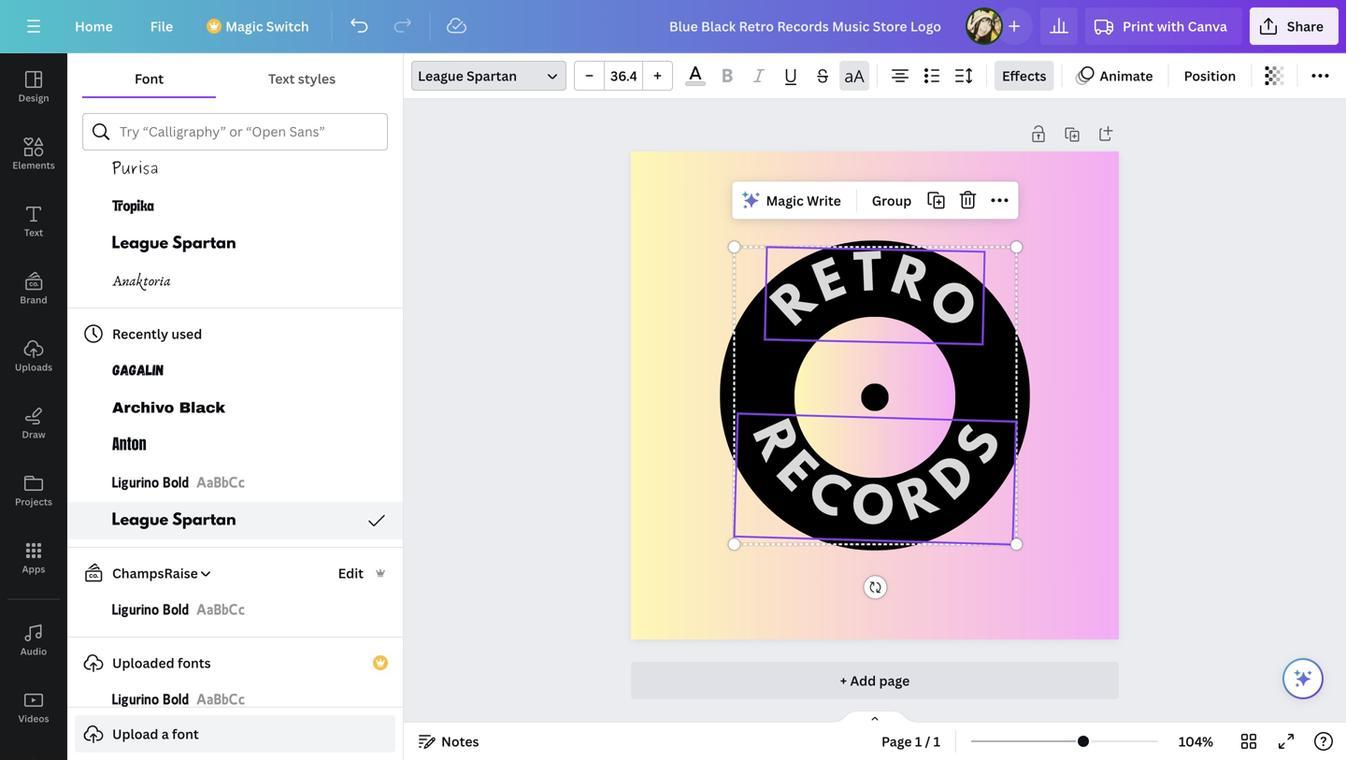 Task type: describe. For each thing, give the bounding box(es) containing it.
magic switch
[[226, 17, 309, 35]]

upload a font
[[112, 725, 199, 743]]

upload a font button
[[75, 715, 396, 753]]

spartan
[[467, 67, 517, 85]]

magic write button
[[736, 185, 849, 215]]

canva assistant image
[[1292, 668, 1315, 690]]

0 vertical spatial o
[[914, 272, 985, 343]]

league spartan button
[[411, 61, 567, 91]]

animate
[[1100, 67, 1154, 85]]

ligurino bold image down archivo black image
[[196, 472, 245, 495]]

used
[[172, 325, 202, 343]]

file
[[150, 17, 173, 35]]

home
[[75, 17, 113, 35]]

tropika image
[[112, 195, 154, 218]]

videos
[[18, 713, 49, 725]]

apps
[[22, 563, 45, 576]]

notes button
[[411, 727, 487, 757]]

text styles
[[268, 70, 336, 87]]

group button
[[865, 185, 920, 215]]

uploaded fonts
[[112, 654, 211, 672]]

league
[[418, 67, 464, 85]]

print with canva button
[[1086, 7, 1243, 45]]

animate button
[[1070, 61, 1161, 91]]

draw
[[22, 428, 45, 441]]

tree containing recently used
[[67, 61, 403, 719]]

add
[[850, 672, 876, 690]]

projects button
[[0, 457, 67, 525]]

archivo black image
[[112, 397, 225, 420]]

font
[[135, 70, 164, 87]]

share button
[[1250, 7, 1339, 45]]

#d9d9d9 image
[[686, 82, 706, 86]]

notes
[[441, 733, 479, 750]]

purisa image
[[112, 158, 158, 180]]

ligurino bold image up the fonts
[[196, 599, 245, 622]]

ligurino bold image up upload a font at the left bottom of the page
[[112, 689, 189, 712]]

magic for magic write
[[766, 191, 804, 209]]

projects
[[15, 496, 52, 508]]

ligurino bold image down champsraise
[[112, 599, 189, 622]]

anaktoria image
[[112, 270, 171, 293]]

c
[[797, 465, 855, 533]]

edit button
[[336, 563, 366, 584]]

gagalin image
[[112, 360, 164, 382]]

anton image
[[112, 435, 147, 457]]

+ add page button
[[631, 662, 1119, 699]]

position button
[[1177, 61, 1244, 91]]

brand button
[[0, 255, 67, 323]]

brand
[[20, 294, 47, 306]]

#d9d9d9 image
[[686, 82, 706, 86]]

2 league spartan image from the top
[[112, 510, 236, 532]]

104% button
[[1166, 727, 1227, 757]]

+ add page
[[840, 672, 910, 690]]

recently used
[[112, 325, 202, 343]]

magic for magic switch
[[226, 17, 263, 35]]

fonts
[[178, 654, 211, 672]]

audio button
[[0, 607, 67, 674]]

font
[[172, 725, 199, 743]]

uploaded
[[112, 654, 175, 672]]

text for text
[[24, 226, 43, 239]]

elements button
[[0, 121, 67, 188]]

page
[[882, 733, 912, 750]]



Task type: vqa. For each thing, say whether or not it's contained in the screenshot.
Upload a font
yes



Task type: locate. For each thing, give the bounding box(es) containing it.
r
[[883, 250, 934, 317], [765, 274, 830, 340], [737, 414, 805, 469], [893, 470, 946, 537]]

page 1 / 1
[[882, 733, 941, 750]]

canva
[[1188, 17, 1228, 35]]

o left d
[[851, 480, 895, 541]]

magic left write
[[766, 191, 804, 209]]

league spartan image
[[112, 233, 236, 255], [112, 510, 236, 532]]

main menu bar
[[0, 0, 1347, 53]]

elements
[[12, 159, 55, 172]]

d
[[924, 447, 990, 514]]

Try "Calligraphy" or "Open Sans" search field
[[120, 114, 376, 150]]

+
[[840, 672, 847, 690]]

0 vertical spatial e
[[808, 253, 855, 318]]

magic left switch
[[226, 17, 263, 35]]

magic inside "button"
[[766, 191, 804, 209]]

s
[[950, 419, 1017, 475]]

text button
[[0, 188, 67, 255]]

print with canva
[[1123, 17, 1228, 35]]

magic write
[[766, 191, 841, 209]]

1 vertical spatial o
[[851, 480, 895, 541]]

tree
[[67, 61, 403, 719]]

league spartan
[[418, 67, 517, 85]]

– – number field
[[611, 67, 637, 85]]

0 horizontal spatial o
[[851, 480, 895, 541]]

print
[[1123, 17, 1154, 35]]

0 horizontal spatial text
[[24, 226, 43, 239]]

1 vertical spatial league spartan image
[[112, 510, 236, 532]]

2 1 from the left
[[934, 733, 941, 750]]

magic inside button
[[226, 17, 263, 35]]

0 vertical spatial text
[[268, 70, 295, 87]]

t
[[853, 248, 884, 308]]

font button
[[82, 61, 216, 96]]

magic switch button
[[196, 7, 324, 45]]

r inside c o r
[[893, 470, 946, 537]]

design button
[[0, 53, 67, 121]]

group
[[872, 191, 912, 209]]

design
[[18, 92, 49, 104]]

text inside text button
[[24, 226, 43, 239]]

0 vertical spatial magic
[[226, 17, 263, 35]]

o
[[914, 272, 985, 343], [851, 480, 895, 541]]

1 vertical spatial text
[[24, 226, 43, 239]]

text styles button
[[216, 61, 388, 96]]

uploads
[[15, 361, 53, 374]]

draw button
[[0, 390, 67, 457]]

o right t
[[914, 272, 985, 343]]

1
[[915, 733, 922, 750], [934, 733, 941, 750]]

1 league spartan image from the top
[[112, 233, 236, 255]]

page
[[879, 672, 910, 690]]

champsraise button
[[75, 562, 213, 584]]

1 right '/'
[[934, 733, 941, 750]]

edit
[[338, 564, 364, 582]]

upload
[[112, 725, 158, 743]]

file button
[[135, 7, 188, 45]]

group
[[574, 61, 673, 91]]

text for text styles
[[268, 70, 295, 87]]

e for e
[[762, 444, 824, 505]]

text left styles
[[268, 70, 295, 87]]

videos button
[[0, 674, 67, 742]]

league spartan image up champsraise
[[112, 510, 236, 532]]

1 vertical spatial e
[[762, 444, 824, 505]]

/
[[925, 733, 931, 750]]

league spartan image up anaktoria image
[[112, 233, 236, 255]]

r inside e t r
[[883, 250, 934, 317]]

1 left '/'
[[915, 733, 922, 750]]

1 horizontal spatial magic
[[766, 191, 804, 209]]

1 horizontal spatial o
[[914, 272, 985, 343]]

ligurino bold image down anton image
[[112, 472, 189, 495]]

apps button
[[0, 525, 67, 592]]

1 vertical spatial magic
[[766, 191, 804, 209]]

Design title text field
[[654, 7, 959, 45]]

show pages image
[[830, 710, 920, 725]]

position
[[1184, 67, 1237, 85]]

switch
[[266, 17, 309, 35]]

1 1 from the left
[[915, 733, 922, 750]]

1 horizontal spatial 1
[[934, 733, 941, 750]]

e inside e t r
[[808, 253, 855, 318]]

effects
[[1002, 67, 1047, 85]]

ligurino bold image up upload a font button at bottom left
[[196, 689, 245, 712]]

o inside c o r
[[851, 480, 895, 541]]

e
[[808, 253, 855, 318], [762, 444, 824, 505]]

0 horizontal spatial 1
[[915, 733, 922, 750]]

champsraise
[[112, 564, 198, 582]]

e t r
[[808, 248, 934, 318]]

0 horizontal spatial magic
[[226, 17, 263, 35]]

audio
[[20, 645, 47, 658]]

effects button
[[995, 61, 1054, 91]]

text inside text styles button
[[268, 70, 295, 87]]

styles
[[298, 70, 336, 87]]

text up brand button
[[24, 226, 43, 239]]

e for e t r
[[808, 253, 855, 318]]

home link
[[60, 7, 128, 45]]

1 horizontal spatial text
[[268, 70, 295, 87]]

share
[[1288, 17, 1324, 35]]

side panel tab list
[[0, 53, 67, 760]]

uploads button
[[0, 323, 67, 390]]

104%
[[1179, 733, 1214, 750]]

recently
[[112, 325, 168, 343]]

ligurino bold image
[[112, 472, 189, 495], [196, 472, 245, 495], [112, 599, 189, 622], [196, 599, 245, 622], [112, 689, 189, 712], [196, 689, 245, 712]]

with
[[1157, 17, 1185, 35]]

text
[[268, 70, 295, 87], [24, 226, 43, 239]]

write
[[807, 191, 841, 209]]

0 vertical spatial league spartan image
[[112, 233, 236, 255]]

a
[[162, 725, 169, 743]]

c o r
[[797, 465, 946, 541]]

magic
[[226, 17, 263, 35], [766, 191, 804, 209]]



